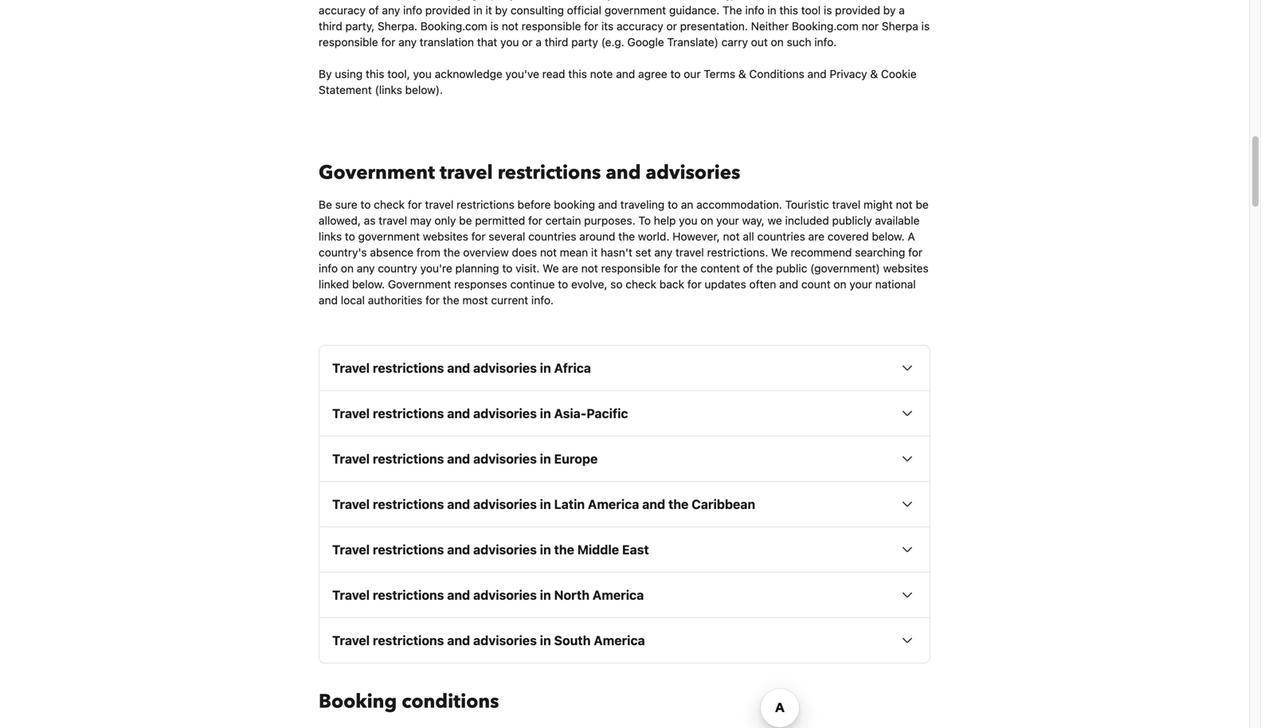 Task type: describe. For each thing, give the bounding box(es) containing it.
in for europe
[[540, 451, 551, 467]]

travel restrictions and advisories in the middle east
[[332, 542, 649, 557]]

for down you're at the top
[[425, 294, 440, 307]]

travel for travel restrictions and advisories in latin america and the caribbean
[[332, 497, 370, 512]]

purposes.
[[584, 214, 636, 227]]

1 vertical spatial websites
[[883, 262, 929, 275]]

advisories for africa
[[473, 361, 537, 376]]

below).
[[405, 83, 443, 97]]

to left visit.
[[502, 262, 513, 275]]

restrictions.
[[707, 246, 768, 259]]

of
[[743, 262, 753, 275]]

in for the
[[540, 542, 551, 557]]

our
[[684, 67, 701, 81]]

note
[[590, 67, 613, 81]]

available
[[875, 214, 920, 227]]

travel restrictions and advisories in north america button
[[319, 573, 930, 618]]

0 horizontal spatial we
[[543, 262, 559, 275]]

you've
[[506, 67, 539, 81]]

and up travel restrictions and advisories in north america
[[447, 542, 470, 557]]

1 vertical spatial check
[[626, 278, 657, 291]]

allowed,
[[319, 214, 361, 227]]

in for africa
[[540, 361, 551, 376]]

around
[[579, 230, 615, 243]]

the left caribbean
[[668, 497, 689, 512]]

0 horizontal spatial any
[[357, 262, 375, 275]]

a
[[908, 230, 915, 243]]

restrictions for travel restrictions and advisories in asia-pacific
[[373, 406, 444, 421]]

national
[[875, 278, 916, 291]]

local
[[341, 294, 365, 307]]

accommodation.
[[696, 198, 782, 211]]

conditions
[[402, 689, 499, 715]]

travel restrictions and advisories in south america
[[332, 633, 645, 648]]

absence
[[370, 246, 414, 259]]

country
[[378, 262, 417, 275]]

restrictions for travel restrictions and advisories in north america
[[373, 588, 444, 603]]

to up as
[[361, 198, 371, 211]]

publicly
[[832, 214, 872, 227]]

and up east
[[642, 497, 665, 512]]

asia-
[[554, 406, 587, 421]]

the up the often
[[756, 262, 773, 275]]

0 vertical spatial any
[[654, 246, 673, 259]]

latin
[[554, 497, 585, 512]]

as
[[364, 214, 376, 227]]

tool,
[[387, 67, 410, 81]]

links
[[319, 230, 342, 243]]

0 vertical spatial are
[[808, 230, 825, 243]]

to inside by using this tool, you acknowledge you've read this note and agree to our terms & conditions and privacy & cookie statement (links below).
[[670, 67, 681, 81]]

caribbean
[[692, 497, 755, 512]]

linked
[[319, 278, 349, 291]]

so
[[610, 278, 623, 291]]

conditions
[[749, 67, 805, 81]]

you're
[[420, 262, 452, 275]]

travel for travel restrictions and advisories in africa
[[332, 361, 370, 376]]

be sure to check for travel restrictions before booking and traveling to an accommodation. touristic travel might not be allowed, as travel may only be permitted for certain purposes. to help you on your way, we included publicly available links to government websites for several countries around the world. however, not all countries are covered below. a country's absence from the overview does not mean it hasn't set any travel restrictions. we recommend searching for info on any country you're planning to visit. we are not responsible for the content of the public (government) websites linked below. government responses continue to evolve, so check back for updates often and count on your national and local authorities for the most current info.
[[319, 198, 929, 307]]

restrictions inside the be sure to check for travel restrictions before booking and traveling to an accommodation. touristic travel might not be allowed, as travel may only be permitted for certain purposes. to help you on your way, we included publicly available links to government websites for several countries around the world. however, not all countries are covered below. a country's absence from the overview does not mean it hasn't set any travel restrictions. we recommend searching for info on any country you're planning to visit. we are not responsible for the content of the public (government) websites linked below. government responses continue to evolve, so check back for updates often and count on your national and local authorities for the most current info.
[[457, 198, 515, 211]]

america for latin
[[588, 497, 639, 512]]

advisories for europe
[[473, 451, 537, 467]]

read
[[542, 67, 565, 81]]

you inside by using this tool, you acknowledge you've read this note and agree to our terms & conditions and privacy & cookie statement (links below).
[[413, 67, 432, 81]]

and up travel restrictions and advisories in south america
[[447, 588, 470, 603]]

using
[[335, 67, 363, 81]]

north
[[554, 588, 590, 603]]

0 horizontal spatial websites
[[423, 230, 468, 243]]

the up you're at the top
[[444, 246, 460, 259]]

travel restrictions and advisories in latin america and the caribbean
[[332, 497, 755, 512]]

be
[[319, 198, 332, 211]]

not right does
[[540, 246, 557, 259]]

country's
[[319, 246, 367, 259]]

continue
[[510, 278, 555, 291]]

0 horizontal spatial on
[[341, 262, 354, 275]]

travel restrictions and advisories in africa button
[[319, 346, 930, 391]]

advisories for asia-
[[473, 406, 537, 421]]

several
[[489, 230, 525, 243]]

travel restrictions and advisories in latin america and the caribbean button
[[319, 482, 930, 527]]

0 vertical spatial on
[[701, 214, 713, 227]]

visit.
[[516, 262, 540, 275]]

and down travel restrictions and advisories in asia-pacific on the bottom of page
[[447, 451, 470, 467]]

terms
[[704, 67, 735, 81]]

by using this tool, you acknowledge you've read this note and agree to our terms & conditions and privacy & cookie statement (links below).
[[319, 67, 917, 97]]

europe
[[554, 451, 598, 467]]

1 & from the left
[[738, 67, 746, 81]]

touristic
[[785, 198, 829, 211]]

covered
[[828, 230, 869, 243]]

advisories for latin
[[473, 497, 537, 512]]

travel restrictions and advisories in asia-pacific
[[332, 406, 628, 421]]

searching
[[855, 246, 905, 259]]

info.
[[531, 294, 554, 307]]

travel restrictions and advisories in europe
[[332, 451, 598, 467]]

responses
[[454, 278, 507, 291]]

in for latin
[[540, 497, 551, 512]]

pacific
[[587, 406, 628, 421]]

2 this from the left
[[568, 67, 587, 81]]

1 vertical spatial below.
[[352, 278, 385, 291]]

2 & from the left
[[870, 67, 878, 81]]

it
[[591, 246, 598, 259]]

travel restrictions and advisories in north america
[[332, 588, 644, 603]]

south
[[554, 633, 591, 648]]

in for asia-
[[540, 406, 551, 421]]

government
[[358, 230, 420, 243]]

the up back
[[681, 262, 698, 275]]

may
[[410, 214, 432, 227]]

certain
[[546, 214, 581, 227]]

an
[[681, 198, 693, 211]]

acknowledge
[[435, 67, 503, 81]]

info
[[319, 262, 338, 275]]

for down 'before'
[[528, 214, 543, 227]]

restrictions for travel restrictions and advisories in europe
[[373, 451, 444, 467]]

travel for travel restrictions and advisories in europe
[[332, 451, 370, 467]]

not up "evolve,"
[[581, 262, 598, 275]]

public
[[776, 262, 807, 275]]



Task type: locate. For each thing, give the bounding box(es) containing it.
6 travel from the top
[[332, 588, 370, 603]]

east
[[622, 542, 649, 557]]

the left "most"
[[443, 294, 459, 307]]

any down world.
[[654, 246, 673, 259]]

for up may
[[408, 198, 422, 211]]

we right visit.
[[543, 262, 559, 275]]

(links
[[375, 83, 402, 97]]

in
[[540, 361, 551, 376], [540, 406, 551, 421], [540, 451, 551, 467], [540, 497, 551, 512], [540, 542, 551, 557], [540, 588, 551, 603], [540, 633, 551, 648]]

2 vertical spatial america
[[594, 633, 645, 648]]

in for north
[[540, 588, 551, 603]]

1 horizontal spatial this
[[568, 67, 587, 81]]

1 vertical spatial america
[[593, 588, 644, 603]]

agree
[[638, 67, 667, 81]]

2 in from the top
[[540, 406, 551, 421]]

0 vertical spatial websites
[[423, 230, 468, 243]]

advisories down travel restrictions and advisories in the middle east
[[473, 588, 537, 603]]

often
[[749, 278, 776, 291]]

1 horizontal spatial countries
[[757, 230, 805, 243]]

0 horizontal spatial &
[[738, 67, 746, 81]]

1 travel from the top
[[332, 361, 370, 376]]

& left cookie
[[870, 67, 878, 81]]

1 countries from the left
[[528, 230, 576, 243]]

travel inside "dropdown button"
[[332, 633, 370, 648]]

this left note
[[568, 67, 587, 81]]

america for north
[[593, 588, 644, 603]]

we up the public
[[771, 246, 788, 259]]

1 horizontal spatial you
[[679, 214, 698, 227]]

advisories up an
[[646, 160, 740, 186]]

5 travel from the top
[[332, 542, 370, 557]]

current
[[491, 294, 528, 307]]

1 horizontal spatial websites
[[883, 262, 929, 275]]

in inside travel restrictions and advisories in the middle east dropdown button
[[540, 542, 551, 557]]

0 vertical spatial your
[[716, 214, 739, 227]]

in inside travel restrictions and advisories in south america "dropdown button"
[[540, 633, 551, 648]]

1 horizontal spatial check
[[626, 278, 657, 291]]

travel restrictions and advisories in europe button
[[319, 437, 930, 481]]

0 horizontal spatial check
[[374, 198, 405, 211]]

2 horizontal spatial on
[[834, 278, 847, 291]]

0 vertical spatial government
[[319, 160, 435, 186]]

1 horizontal spatial be
[[916, 198, 929, 211]]

restrictions for travel restrictions and advisories in africa
[[373, 361, 444, 376]]

and down linked
[[319, 294, 338, 307]]

0 vertical spatial america
[[588, 497, 639, 512]]

websites
[[423, 230, 468, 243], [883, 262, 929, 275]]

in for south
[[540, 633, 551, 648]]

be
[[916, 198, 929, 211], [459, 214, 472, 227]]

1 horizontal spatial on
[[701, 214, 713, 227]]

0 horizontal spatial are
[[562, 262, 578, 275]]

below. up local
[[352, 278, 385, 291]]

in inside travel restrictions and advisories in europe dropdown button
[[540, 451, 551, 467]]

in inside 'travel restrictions and advisories in asia-pacific' dropdown button
[[540, 406, 551, 421]]

permitted
[[475, 214, 525, 227]]

be right only
[[459, 214, 472, 227]]

responsible
[[601, 262, 661, 275]]

you inside the be sure to check for travel restrictions before booking and traveling to an accommodation. touristic travel might not be allowed, as travel may only be permitted for certain purposes. to help you on your way, we included publicly available links to government websites for several countries around the world. however, not all countries are covered below. a country's absence from the overview does not mean it hasn't set any travel restrictions. we recommend searching for info on any country you're planning to visit. we are not responsible for the content of the public (government) websites linked below. government responses continue to evolve, so check back for updates often and count on your national and local authorities for the most current info.
[[679, 214, 698, 227]]

back
[[660, 278, 684, 291]]

count
[[801, 278, 831, 291]]

overview
[[463, 246, 509, 259]]

statement
[[319, 83, 372, 97]]

in left 'europe'
[[540, 451, 551, 467]]

in left africa
[[540, 361, 551, 376]]

advisories for north
[[473, 588, 537, 603]]

restrictions inside "dropdown button"
[[373, 633, 444, 648]]

and down travel restrictions and advisories in north america
[[447, 633, 470, 648]]

not
[[896, 198, 913, 211], [723, 230, 740, 243], [540, 246, 557, 259], [581, 262, 598, 275]]

recommend
[[791, 246, 852, 259]]

and inside dropdown button
[[447, 361, 470, 376]]

& right the terms
[[738, 67, 746, 81]]

for right back
[[687, 278, 702, 291]]

2 travel from the top
[[332, 406, 370, 421]]

any down "country's"
[[357, 262, 375, 275]]

restrictions for travel restrictions and advisories in latin america and the caribbean
[[373, 497, 444, 512]]

travel for travel restrictions and advisories in the middle east
[[332, 542, 370, 557]]

any
[[654, 246, 673, 259], [357, 262, 375, 275]]

7 in from the top
[[540, 633, 551, 648]]

booking
[[554, 198, 595, 211]]

(government)
[[810, 262, 880, 275]]

and inside "dropdown button"
[[447, 633, 470, 648]]

by
[[319, 67, 332, 81]]

1 vertical spatial government
[[388, 278, 451, 291]]

1 vertical spatial your
[[850, 278, 872, 291]]

to up "country's"
[[345, 230, 355, 243]]

america inside "dropdown button"
[[594, 633, 645, 648]]

america right latin
[[588, 497, 639, 512]]

america down travel restrictions and advisories in the middle east dropdown button
[[593, 588, 644, 603]]

for up overview at the left top
[[471, 230, 486, 243]]

2 countries from the left
[[757, 230, 805, 243]]

0 vertical spatial be
[[916, 198, 929, 211]]

to left "evolve,"
[[558, 278, 568, 291]]

travel restrictions and advisories in africa
[[332, 361, 591, 376]]

to left 'our'
[[670, 67, 681, 81]]

are up 'recommend'
[[808, 230, 825, 243]]

0 horizontal spatial your
[[716, 214, 739, 227]]

countries down certain
[[528, 230, 576, 243]]

1 this from the left
[[366, 67, 384, 81]]

sure
[[335, 198, 358, 211]]

to
[[639, 214, 651, 227]]

on down "country's"
[[341, 262, 354, 275]]

3 travel from the top
[[332, 451, 370, 467]]

for
[[408, 198, 422, 211], [528, 214, 543, 227], [471, 230, 486, 243], [908, 246, 923, 259], [664, 262, 678, 275], [687, 278, 702, 291], [425, 294, 440, 307]]

1 vertical spatial are
[[562, 262, 578, 275]]

websites up national
[[883, 262, 929, 275]]

authorities
[[368, 294, 422, 307]]

government down you're at the top
[[388, 278, 451, 291]]

check down responsible
[[626, 278, 657, 291]]

4 in from the top
[[540, 497, 551, 512]]

set
[[635, 246, 651, 259]]

and down the public
[[779, 278, 798, 291]]

mean
[[560, 246, 588, 259]]

0 horizontal spatial you
[[413, 67, 432, 81]]

content
[[701, 262, 740, 275]]

1 horizontal spatial are
[[808, 230, 825, 243]]

0 horizontal spatial this
[[366, 67, 384, 81]]

updates
[[705, 278, 746, 291]]

your
[[716, 214, 739, 227], [850, 278, 872, 291]]

and right note
[[616, 67, 635, 81]]

0 vertical spatial you
[[413, 67, 432, 81]]

advisories inside "dropdown button"
[[473, 633, 537, 648]]

1 horizontal spatial any
[[654, 246, 673, 259]]

advisories for the
[[473, 542, 537, 557]]

planning
[[455, 262, 499, 275]]

all
[[743, 230, 754, 243]]

america down "travel restrictions and advisories in north america" dropdown button
[[594, 633, 645, 648]]

1 horizontal spatial we
[[771, 246, 788, 259]]

0 vertical spatial check
[[374, 198, 405, 211]]

the left middle
[[554, 542, 574, 557]]

most
[[462, 294, 488, 307]]

on up however,
[[701, 214, 713, 227]]

are down mean
[[562, 262, 578, 275]]

travel for travel restrictions and advisories in asia-pacific
[[332, 406, 370, 421]]

america for south
[[594, 633, 645, 648]]

travel restrictions and advisories in the middle east button
[[319, 528, 930, 572]]

you up below).
[[413, 67, 432, 81]]

in left south
[[540, 633, 551, 648]]

6 in from the top
[[540, 588, 551, 603]]

1 in from the top
[[540, 361, 551, 376]]

included
[[785, 214, 829, 227]]

and left privacy
[[808, 67, 827, 81]]

and up traveling
[[606, 160, 641, 186]]

1 vertical spatial be
[[459, 214, 472, 227]]

1 horizontal spatial &
[[870, 67, 878, 81]]

travel for travel restrictions and advisories in north america
[[332, 588, 370, 603]]

government inside the be sure to check for travel restrictions before booking and traveling to an accommodation. touristic travel might not be allowed, as travel may only be permitted for certain purposes. to help you on your way, we included publicly available links to government websites for several countries around the world. however, not all countries are covered below. a country's absence from the overview does not mean it hasn't set any travel restrictions. we recommend searching for info on any country you're planning to visit. we are not responsible for the content of the public (government) websites linked below. government responses continue to evolve, so check back for updates often and count on your national and local authorities for the most current info.
[[388, 278, 451, 291]]

countries
[[528, 230, 576, 243], [757, 230, 805, 243]]

websites down only
[[423, 230, 468, 243]]

world.
[[638, 230, 670, 243]]

and down travel restrictions and advisories in africa
[[447, 406, 470, 421]]

help
[[654, 214, 676, 227]]

advisories inside dropdown button
[[473, 361, 537, 376]]

you
[[413, 67, 432, 81], [679, 214, 698, 227]]

1 horizontal spatial below.
[[872, 230, 905, 243]]

in left the 'north'
[[540, 588, 551, 603]]

we
[[771, 246, 788, 259], [543, 262, 559, 275]]

from
[[417, 246, 441, 259]]

in down travel restrictions and advisories in latin america and the caribbean at the bottom of the page
[[540, 542, 551, 557]]

only
[[435, 214, 456, 227]]

0 vertical spatial we
[[771, 246, 788, 259]]

1 vertical spatial any
[[357, 262, 375, 275]]

evolve,
[[571, 278, 607, 291]]

travel
[[332, 361, 370, 376], [332, 406, 370, 421], [332, 451, 370, 467], [332, 497, 370, 512], [332, 542, 370, 557], [332, 588, 370, 603], [332, 633, 370, 648]]

this
[[366, 67, 384, 81], [568, 67, 587, 81]]

hotels information - accordion controls element
[[319, 345, 931, 664]]

2 vertical spatial on
[[834, 278, 847, 291]]

restrictions inside dropdown button
[[373, 361, 444, 376]]

middle
[[577, 542, 619, 557]]

in left asia-
[[540, 406, 551, 421]]

1 vertical spatial on
[[341, 262, 354, 275]]

1 vertical spatial you
[[679, 214, 698, 227]]

advisories up travel restrictions and advisories in asia-pacific on the bottom of page
[[473, 361, 537, 376]]

in inside travel restrictions and advisories in latin america and the caribbean dropdown button
[[540, 497, 551, 512]]

1 vertical spatial we
[[543, 262, 559, 275]]

0 vertical spatial below.
[[872, 230, 905, 243]]

1 horizontal spatial your
[[850, 278, 872, 291]]

travel inside dropdown button
[[332, 361, 370, 376]]

4 travel from the top
[[332, 497, 370, 512]]

in inside "travel restrictions and advisories in north america" dropdown button
[[540, 588, 551, 603]]

to left an
[[668, 198, 678, 211]]

we
[[768, 214, 782, 227]]

and up purposes.
[[598, 198, 617, 211]]

for down the a
[[908, 246, 923, 259]]

this up (links
[[366, 67, 384, 81]]

the up hasn't
[[618, 230, 635, 243]]

for up back
[[664, 262, 678, 275]]

below. up searching
[[872, 230, 905, 243]]

restrictions for travel restrictions and advisories in south america
[[373, 633, 444, 648]]

advisories
[[646, 160, 740, 186], [473, 361, 537, 376], [473, 406, 537, 421], [473, 451, 537, 467], [473, 497, 537, 512], [473, 542, 537, 557], [473, 588, 537, 603], [473, 633, 537, 648]]

advisories down travel restrictions and advisories in north america
[[473, 633, 537, 648]]

in inside the travel restrictions and advisories in africa dropdown button
[[540, 361, 551, 376]]

privacy
[[830, 67, 867, 81]]

be up available
[[916, 198, 929, 211]]

might
[[864, 198, 893, 211]]

advisories down travel restrictions and advisories in asia-pacific on the bottom of page
[[473, 451, 537, 467]]

and up travel restrictions and advisories in asia-pacific on the bottom of page
[[447, 361, 470, 376]]

restrictions
[[498, 160, 601, 186], [457, 198, 515, 211], [373, 361, 444, 376], [373, 406, 444, 421], [373, 451, 444, 467], [373, 497, 444, 512], [373, 542, 444, 557], [373, 588, 444, 603], [373, 633, 444, 648]]

before
[[518, 198, 551, 211]]

below.
[[872, 230, 905, 243], [352, 278, 385, 291]]

&
[[738, 67, 746, 81], [870, 67, 878, 81]]

cookie
[[881, 67, 917, 81]]

hasn't
[[601, 246, 632, 259]]

0 horizontal spatial countries
[[528, 230, 576, 243]]

check up as
[[374, 198, 405, 211]]

your down (government)
[[850, 278, 872, 291]]

advisories up travel restrictions and advisories in europe
[[473, 406, 537, 421]]

0 horizontal spatial be
[[459, 214, 472, 227]]

on down (government)
[[834, 278, 847, 291]]

not up available
[[896, 198, 913, 211]]

restrictions for travel restrictions and advisories in the middle east
[[373, 542, 444, 557]]

you down an
[[679, 214, 698, 227]]

advisories for south
[[473, 633, 537, 648]]

government up sure
[[319, 160, 435, 186]]

and down travel restrictions and advisories in europe
[[447, 497, 470, 512]]

5 in from the top
[[540, 542, 551, 557]]

7 travel from the top
[[332, 633, 370, 648]]

0 horizontal spatial below.
[[352, 278, 385, 291]]

3 in from the top
[[540, 451, 551, 467]]

countries down the we
[[757, 230, 805, 243]]

not up 'restrictions.'
[[723, 230, 740, 243]]

your down accommodation.
[[716, 214, 739, 227]]

in left latin
[[540, 497, 551, 512]]

traveling
[[620, 198, 665, 211]]

travel restrictions and advisories in south america button
[[319, 618, 930, 663]]

advisories up travel restrictions and advisories in the middle east
[[473, 497, 537, 512]]

travel for travel restrictions and advisories in south america
[[332, 633, 370, 648]]

way,
[[742, 214, 765, 227]]

advisories up travel restrictions and advisories in north america
[[473, 542, 537, 557]]



Task type: vqa. For each thing, say whether or not it's contained in the screenshot.
the scored 8.7 element
no



